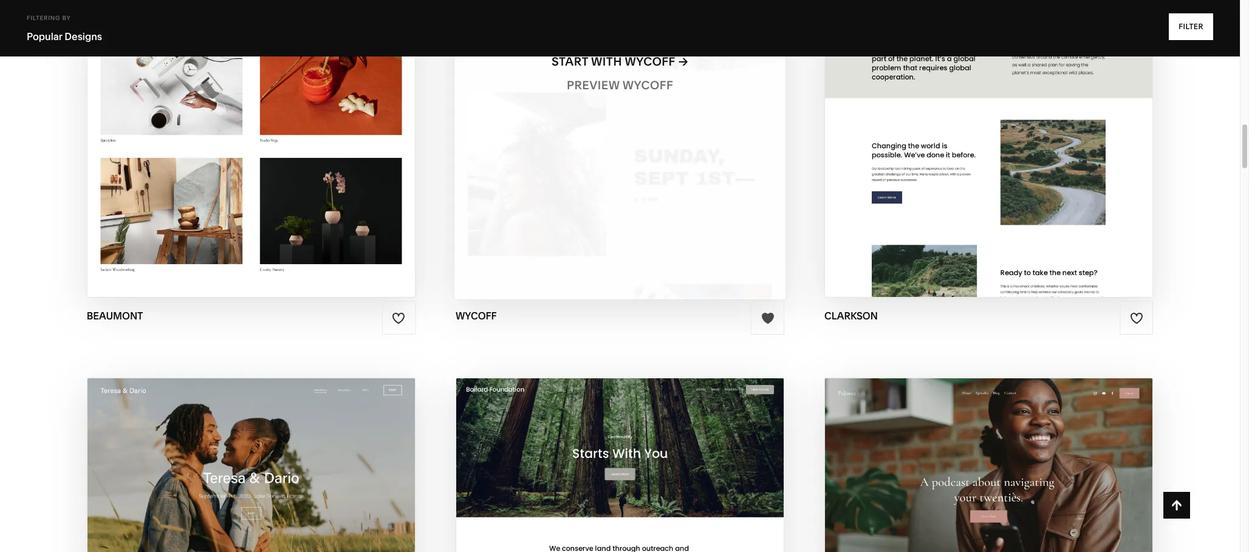 Task type: vqa. For each thing, say whether or not it's contained in the screenshot.
Templates link
no



Task type: locate. For each thing, give the bounding box(es) containing it.
preview wycoff
[[567, 78, 673, 92]]

beaumont
[[247, 55, 316, 69], [244, 78, 314, 92], [87, 310, 143, 322]]

0 vertical spatial beaumont
[[247, 55, 316, 69]]

2 horizontal spatial start
[[913, 55, 950, 69]]

start with clarkson button
[[913, 45, 1065, 79]]

beaumont image
[[87, 0, 415, 297]]

start
[[173, 55, 210, 69], [552, 55, 588, 69], [913, 55, 950, 69]]

2 with from the left
[[591, 55, 622, 69]]

designs
[[65, 30, 102, 43]]

preview
[[188, 78, 241, 92], [567, 78, 620, 92]]

popular designs
[[27, 30, 102, 43]]

1 horizontal spatial with
[[591, 55, 622, 69]]

1 vertical spatial beaumont
[[244, 78, 314, 92]]

1 with from the left
[[213, 55, 244, 69]]

clarkson
[[986, 55, 1052, 69], [824, 310, 878, 322]]

dario image
[[87, 379, 415, 552]]

1 horizontal spatial preview
[[567, 78, 620, 92]]

with for beaumont
[[213, 55, 244, 69]]

preview for preview beaumont
[[188, 78, 241, 92]]

2 start from the left
[[552, 55, 588, 69]]

by
[[62, 15, 71, 21]]

preview for preview wycoff
[[567, 78, 620, 92]]

0 vertical spatial clarkson
[[986, 55, 1052, 69]]

wycoff inside button
[[625, 55, 675, 69]]

paloma image
[[825, 379, 1153, 552]]

3 start from the left
[[913, 55, 950, 69]]

0 vertical spatial wycoff
[[625, 55, 675, 69]]

1 preview from the left
[[188, 78, 241, 92]]

preview down start with beaumont
[[188, 78, 241, 92]]

filtering
[[27, 15, 60, 21]]

1 horizontal spatial clarkson
[[986, 55, 1052, 69]]

add beaumont to your favorites list image
[[392, 311, 405, 325]]

bailard image
[[456, 379, 784, 552]]

0 horizontal spatial preview
[[188, 78, 241, 92]]

2 preview from the left
[[567, 78, 620, 92]]

popular
[[27, 30, 62, 43]]

with
[[213, 55, 244, 69], [591, 55, 622, 69], [952, 55, 983, 69]]

1 start from the left
[[173, 55, 210, 69]]

bailard element
[[456, 379, 784, 552]]

dario element
[[87, 379, 415, 552]]

preview beaumont link
[[188, 69, 314, 102]]

2 horizontal spatial with
[[952, 55, 983, 69]]

preview beaumont
[[188, 78, 314, 92]]

3 with from the left
[[952, 55, 983, 69]]

preview down start with wycoff
[[567, 78, 620, 92]]

filter
[[1179, 22, 1203, 31]]

0 horizontal spatial with
[[213, 55, 244, 69]]

with for wycoff
[[591, 55, 622, 69]]

remove wycoff from your favorites list image
[[761, 311, 774, 325]]

1 horizontal spatial start
[[552, 55, 588, 69]]

0 horizontal spatial start
[[173, 55, 210, 69]]

start with wycoff button
[[552, 45, 688, 79]]

1 vertical spatial wycoff
[[623, 78, 673, 92]]

clarkson element
[[825, 0, 1153, 297]]

filter button
[[1169, 13, 1213, 40]]

1 vertical spatial clarkson
[[824, 310, 878, 322]]

wycoff
[[625, 55, 675, 69], [623, 78, 673, 92], [456, 310, 497, 322]]

2 vertical spatial beaumont
[[87, 310, 143, 322]]

wycoff element
[[455, 0, 785, 299]]

start inside button
[[913, 55, 950, 69]]

add clarkson to your favorites list image
[[1130, 311, 1143, 325]]

preview wycoff link
[[567, 69, 673, 102]]



Task type: describe. For each thing, give the bounding box(es) containing it.
filtering by
[[27, 15, 71, 21]]

beaumont element
[[87, 0, 415, 297]]

clarkson image
[[825, 0, 1153, 297]]

beaumont inside button
[[247, 55, 316, 69]]

start for preview beaumont
[[173, 55, 210, 69]]

start with wycoff
[[552, 55, 675, 69]]

back to top image
[[1170, 499, 1183, 512]]

clarkson inside button
[[986, 55, 1052, 69]]

start with beaumont button
[[173, 45, 329, 79]]

wycoff image
[[455, 0, 785, 299]]

2 vertical spatial wycoff
[[456, 310, 497, 322]]

start with beaumont
[[173, 55, 316, 69]]

start with clarkson
[[913, 55, 1052, 69]]

0 horizontal spatial clarkson
[[824, 310, 878, 322]]

with inside button
[[952, 55, 983, 69]]

paloma element
[[825, 379, 1153, 552]]

start for preview wycoff
[[552, 55, 588, 69]]



